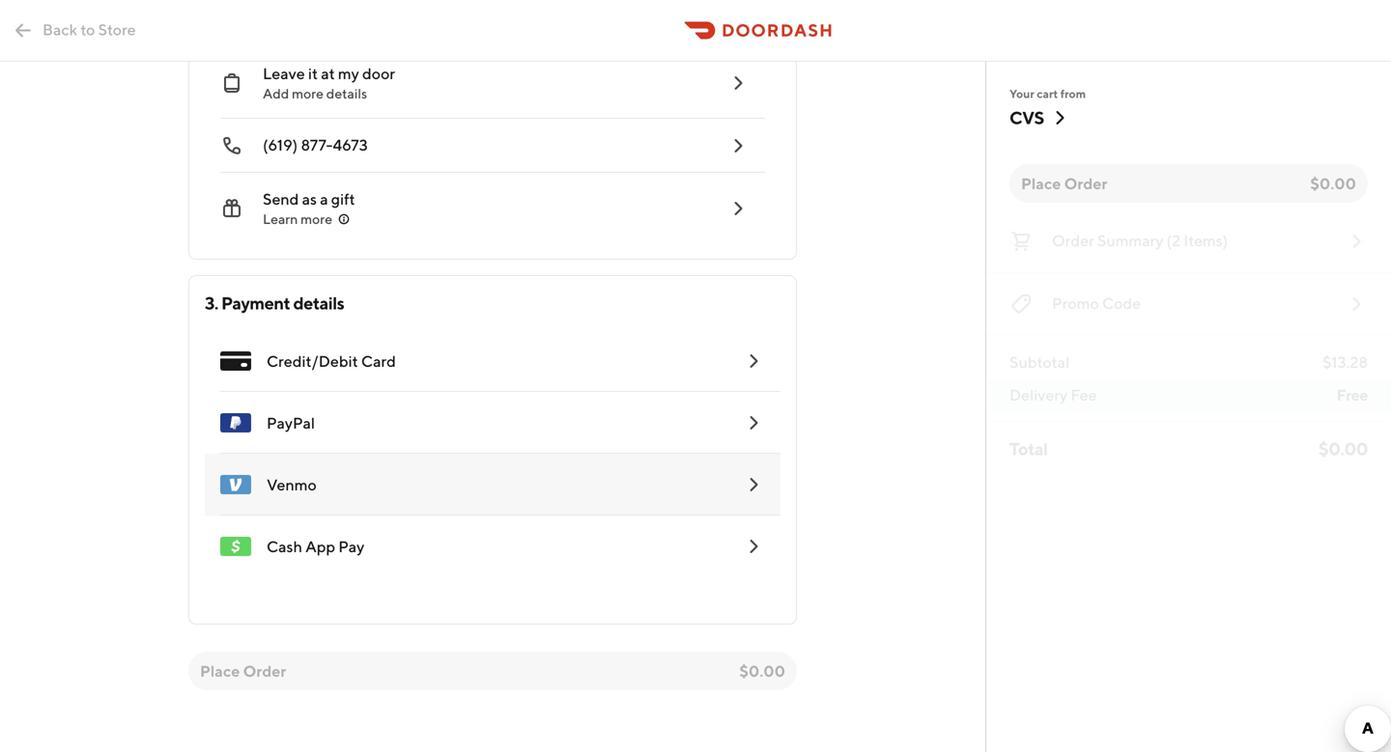 Task type: describe. For each thing, give the bounding box(es) containing it.
back to store
[[43, 20, 136, 39]]

learn more
[[263, 211, 332, 227]]

0 horizontal spatial place order
[[200, 662, 286, 681]]

details inside leave it at my door add more details
[[326, 86, 367, 101]]

877-
[[301, 136, 333, 154]]

to
[[81, 20, 95, 39]]

add new payment method image
[[742, 412, 765, 435]]

credit/debit card
[[267, 352, 396, 371]]

show menu image
[[220, 346, 251, 377]]

0 vertical spatial $0.00
[[1311, 174, 1357, 193]]

learn more button
[[263, 210, 352, 229]]

my
[[338, 64, 359, 83]]

pay
[[338, 538, 365, 556]]

cvs
[[1010, 107, 1044, 128]]

venmo
[[267, 476, 317, 494]]

(619)
[[263, 136, 298, 154]]

cvs link
[[1010, 106, 1071, 129]]

cash
[[267, 538, 302, 556]]

(619) 877-4673 button
[[205, 119, 765, 173]]

card
[[361, 352, 396, 371]]

send
[[263, 190, 299, 208]]

leave it at my door add more details
[[263, 64, 395, 101]]

more inside leave it at my door add more details
[[292, 86, 324, 101]]

add new payment method image for card
[[742, 350, 765, 373]]

0 horizontal spatial place
[[200, 662, 240, 681]]

at
[[321, 64, 335, 83]]

store
[[98, 20, 136, 39]]

add new payment method image for app
[[742, 535, 765, 559]]

leave
[[263, 64, 305, 83]]

paypal
[[267, 414, 315, 432]]

4673
[[333, 136, 368, 154]]

back
[[43, 20, 77, 39]]

menu containing credit/debit card
[[205, 330, 781, 578]]



Task type: locate. For each thing, give the bounding box(es) containing it.
door
[[362, 64, 395, 83]]

details down my
[[326, 86, 367, 101]]

1 horizontal spatial $0.00
[[1311, 174, 1357, 193]]

1 vertical spatial $0.00
[[740, 662, 786, 681]]

1 horizontal spatial place order
[[1021, 174, 1108, 193]]

details up credit/debit
[[293, 293, 344, 314]]

your cart from
[[1010, 87, 1086, 100]]

1 vertical spatial place
[[200, 662, 240, 681]]

your
[[1010, 87, 1035, 100]]

place order
[[1021, 174, 1108, 193], [200, 662, 286, 681]]

0 horizontal spatial order
[[243, 662, 286, 681]]

details
[[326, 86, 367, 101], [293, 293, 344, 314]]

app
[[306, 538, 335, 556]]

it
[[308, 64, 318, 83]]

credit/debit
[[267, 352, 358, 371]]

menu
[[205, 330, 781, 578]]

order
[[1065, 174, 1108, 193], [243, 662, 286, 681]]

cash app pay
[[267, 538, 365, 556]]

0 vertical spatial place order
[[1021, 174, 1108, 193]]

1 vertical spatial more
[[301, 211, 332, 227]]

back to store link
[[0, 11, 148, 50]]

0 vertical spatial more
[[292, 86, 324, 101]]

0 vertical spatial add new payment method image
[[742, 350, 765, 373]]

0 vertical spatial place
[[1021, 174, 1061, 193]]

1 horizontal spatial order
[[1065, 174, 1108, 193]]

as
[[302, 190, 317, 208]]

gift
[[331, 190, 355, 208]]

1 vertical spatial order
[[243, 662, 286, 681]]

2 add new payment method image from the top
[[742, 474, 765, 497]]

1 vertical spatial details
[[293, 293, 344, 314]]

cart
[[1037, 87, 1058, 100]]

3. payment details
[[205, 293, 344, 314]]

add
[[263, 86, 289, 101]]

1 add new payment method image from the top
[[742, 350, 765, 373]]

0 horizontal spatial $0.00
[[740, 662, 786, 681]]

more
[[292, 86, 324, 101], [301, 211, 332, 227]]

1 vertical spatial add new payment method image
[[742, 474, 765, 497]]

1 horizontal spatial place
[[1021, 174, 1061, 193]]

more down it on the left of the page
[[292, 86, 324, 101]]

send as a gift
[[263, 190, 355, 208]]

more inside button
[[301, 211, 332, 227]]

(619) 877-4673
[[263, 136, 368, 154]]

add new payment method image
[[742, 350, 765, 373], [742, 474, 765, 497], [742, 535, 765, 559]]

0 vertical spatial details
[[326, 86, 367, 101]]

3 add new payment method image from the top
[[742, 535, 765, 559]]

learn
[[263, 211, 298, 227]]

2 vertical spatial add new payment method image
[[742, 535, 765, 559]]

0 vertical spatial order
[[1065, 174, 1108, 193]]

place
[[1021, 174, 1061, 193], [200, 662, 240, 681]]

more down as
[[301, 211, 332, 227]]

$0.00
[[1311, 174, 1357, 193], [740, 662, 786, 681]]

3. payment
[[205, 293, 290, 314]]

from
[[1061, 87, 1086, 100]]

a
[[320, 190, 328, 208]]

1 vertical spatial place order
[[200, 662, 286, 681]]



Task type: vqa. For each thing, say whether or not it's contained in the screenshot.
THE AGO
no



